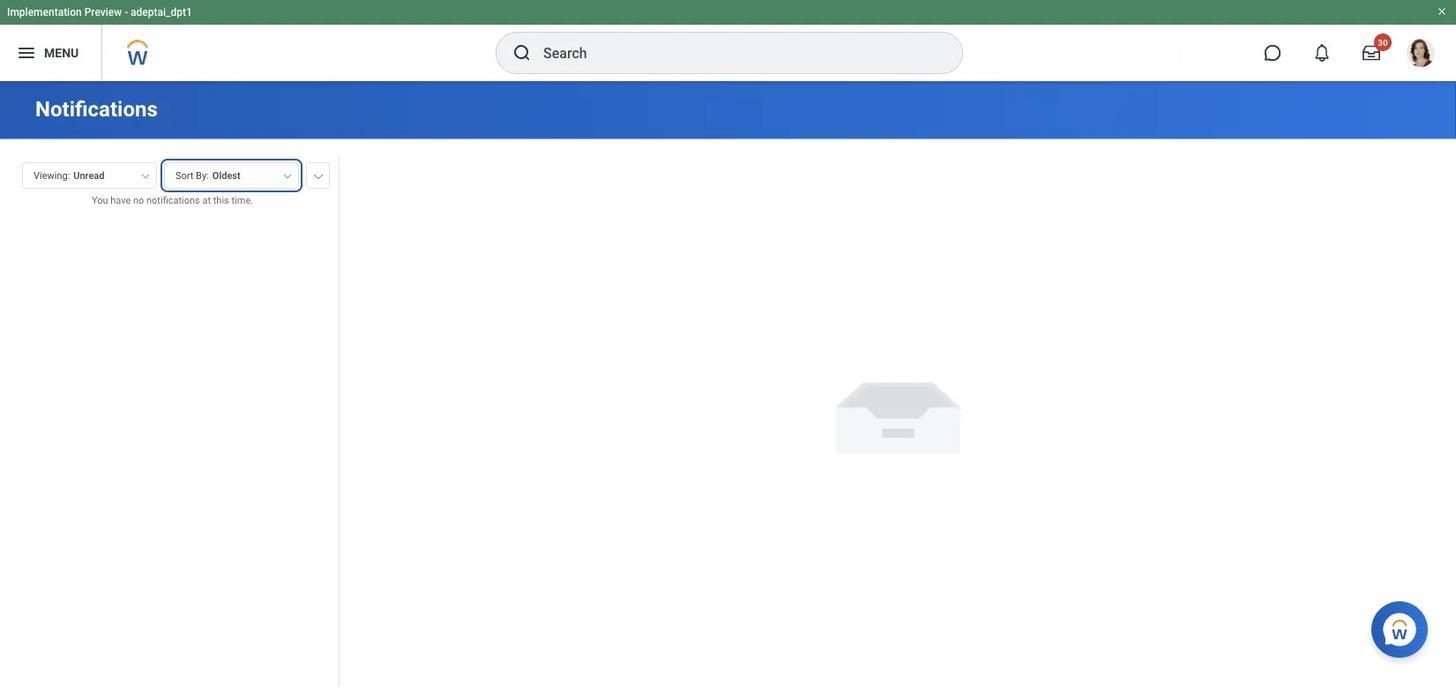 Task type: describe. For each thing, give the bounding box(es) containing it.
menu
[[44, 46, 79, 60]]

inbox items list box
[[0, 220, 339, 686]]

by:
[[196, 170, 209, 181]]

no
[[133, 195, 144, 206]]

preview
[[84, 6, 122, 19]]

implementation preview -   adeptai_dpt1
[[7, 6, 192, 19]]

search image
[[512, 42, 533, 63]]

30
[[1378, 37, 1388, 48]]

this
[[213, 195, 229, 206]]

close environment banner image
[[1437, 6, 1447, 17]]

at
[[202, 195, 211, 206]]

have
[[110, 195, 131, 206]]

you have no notifications at this time.
[[92, 195, 253, 206]]

notifications
[[35, 97, 158, 122]]

justify image
[[16, 42, 37, 63]]

menu banner
[[0, 0, 1456, 81]]



Task type: locate. For each thing, give the bounding box(es) containing it.
inbox large image
[[1363, 44, 1380, 62]]

sort
[[176, 170, 193, 181]]

viewing:
[[34, 170, 70, 181]]

tab panel inside notifications main content
[[0, 154, 339, 686]]

adeptai_dpt1
[[131, 6, 192, 19]]

Search Workday  search field
[[543, 34, 926, 72]]

viewing: unread
[[34, 170, 104, 181]]

reading pane region
[[340, 140, 1456, 686]]

tab panel containing viewing:
[[0, 154, 339, 686]]

more image
[[313, 170, 324, 179]]

time.
[[231, 195, 253, 206]]

30 button
[[1352, 34, 1392, 72]]

menu button
[[0, 25, 102, 81]]

tab panel
[[0, 154, 339, 686]]

notifications main content
[[0, 81, 1456, 686]]

unread
[[73, 170, 104, 181]]

you
[[92, 195, 108, 206]]

sort by: oldest
[[176, 170, 240, 181]]

implementation
[[7, 6, 82, 19]]

notifications
[[146, 195, 200, 206]]

-
[[124, 6, 128, 19]]

notifications large image
[[1313, 44, 1331, 62]]

profile logan mcneil image
[[1407, 39, 1435, 71]]

oldest
[[212, 170, 240, 181]]



Task type: vqa. For each thing, say whether or not it's contained in the screenshot.
chevron right icon to the top
no



